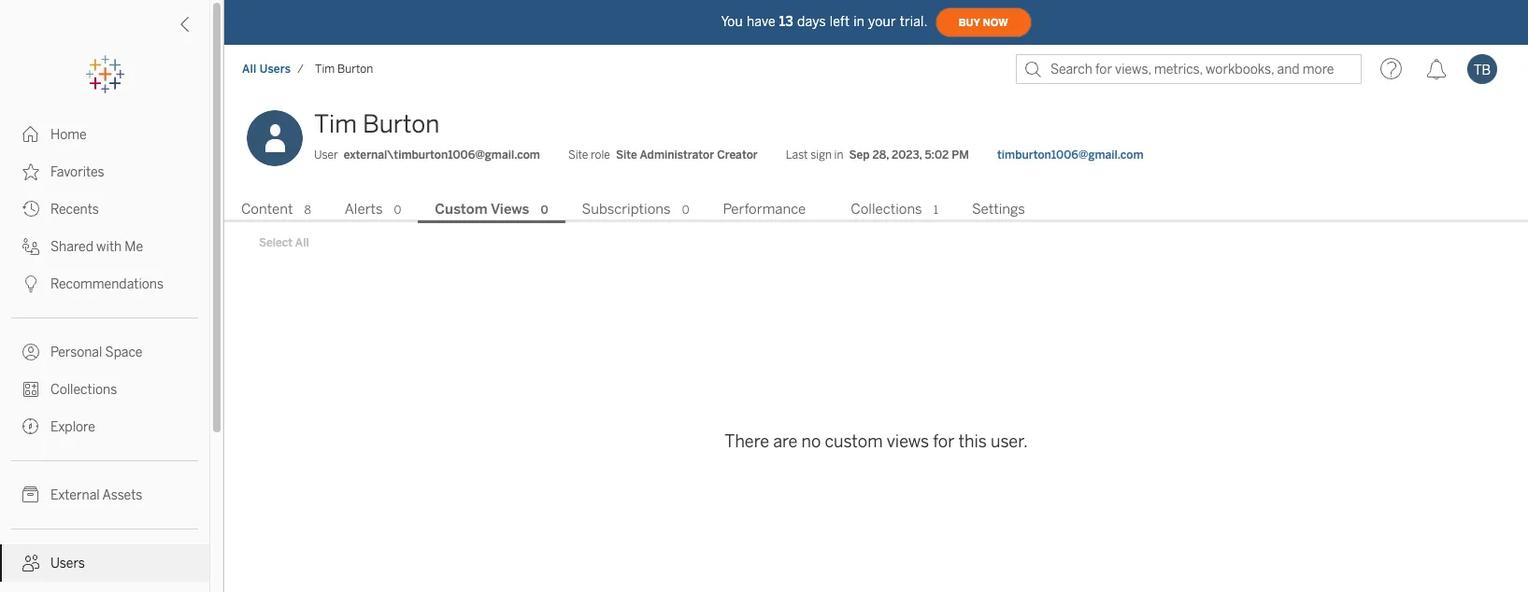 Task type: locate. For each thing, give the bounding box(es) containing it.
by text only_f5he34f image inside personal space link
[[22, 344, 39, 361]]

external assets
[[50, 488, 142, 504]]

0 horizontal spatial in
[[834, 149, 844, 162]]

by text only_f5he34f image inside users link
[[22, 555, 39, 572]]

by text only_f5he34f image inside home link
[[22, 126, 39, 143]]

in right left
[[854, 14, 865, 29]]

recommendations link
[[0, 266, 209, 303]]

subscriptions
[[582, 201, 671, 218]]

sub-spaces tab list
[[224, 199, 1529, 223]]

3 by text only_f5he34f image from the top
[[22, 487, 39, 504]]

site
[[568, 149, 588, 162], [616, 149, 637, 162]]

1 by text only_f5he34f image from the top
[[22, 126, 39, 143]]

0 horizontal spatial site
[[568, 149, 588, 162]]

in inside the tim burton main content
[[834, 149, 844, 162]]

0 for alerts
[[394, 204, 401, 217]]

1 vertical spatial burton
[[363, 109, 440, 139]]

tim burton main content
[[224, 93, 1529, 593]]

site right role
[[616, 149, 637, 162]]

collections down personal on the left bottom of the page
[[50, 382, 117, 398]]

user.
[[991, 432, 1028, 453]]

by text only_f5he34f image inside recents link
[[22, 201, 39, 218]]

tim burton up user external\timburton1006@gmail.com
[[314, 109, 440, 139]]

1 vertical spatial users
[[50, 556, 85, 572]]

collections
[[851, 201, 922, 218], [50, 382, 117, 398]]

sign
[[811, 149, 832, 162]]

1
[[934, 204, 939, 217]]

1 0 from the left
[[394, 204, 401, 217]]

2 by text only_f5he34f image from the top
[[22, 164, 39, 180]]

1 horizontal spatial all
[[295, 236, 309, 250]]

0 horizontal spatial collections
[[50, 382, 117, 398]]

3 by text only_f5he34f image from the top
[[22, 238, 39, 255]]

0 vertical spatial users
[[260, 63, 291, 76]]

users left '/'
[[260, 63, 291, 76]]

0
[[394, 204, 401, 217], [541, 204, 548, 217], [682, 204, 689, 217]]

by text only_f5he34f image for home
[[22, 126, 39, 143]]

assets
[[102, 488, 142, 504]]

timburton1006@gmail.com link
[[997, 147, 1144, 164]]

0 vertical spatial in
[[854, 14, 865, 29]]

burton inside main content
[[363, 109, 440, 139]]

creator
[[717, 149, 758, 162]]

last sign in sep 28, 2023, 5:02 pm
[[786, 149, 969, 162]]

by text only_f5he34f image
[[22, 201, 39, 218], [22, 419, 39, 436], [22, 487, 39, 504], [22, 555, 39, 572]]

tim up user
[[314, 109, 357, 139]]

shared
[[50, 239, 93, 255]]

0 vertical spatial tim
[[315, 63, 335, 76]]

by text only_f5he34f image inside favorites 'link'
[[22, 164, 39, 180]]

all users link
[[241, 62, 292, 77]]

1 horizontal spatial collections
[[851, 201, 922, 218]]

users down "external"
[[50, 556, 85, 572]]

1 horizontal spatial 0
[[541, 204, 548, 217]]

buy now button
[[935, 7, 1032, 37]]

your
[[869, 14, 896, 29]]

by text only_f5he34f image for explore
[[22, 419, 39, 436]]

by text only_f5he34f image inside collections link
[[22, 381, 39, 398]]

0 right alerts
[[394, 204, 401, 217]]

4 by text only_f5he34f image from the top
[[22, 555, 39, 572]]

2 horizontal spatial 0
[[682, 204, 689, 217]]

2 site from the left
[[616, 149, 637, 162]]

collections link
[[0, 371, 209, 409]]

pm
[[952, 149, 969, 162]]

13
[[779, 14, 794, 29]]

sep
[[849, 149, 870, 162]]

burton up user external\timburton1006@gmail.com
[[363, 109, 440, 139]]

1 horizontal spatial site
[[616, 149, 637, 162]]

0 for custom views
[[541, 204, 548, 217]]

0 vertical spatial collections
[[851, 201, 922, 218]]

last
[[786, 149, 808, 162]]

all left '/'
[[242, 63, 257, 76]]

content
[[241, 201, 293, 218]]

select all button
[[247, 232, 321, 254]]

1 vertical spatial tim
[[314, 109, 357, 139]]

tim right '/'
[[315, 63, 335, 76]]

users
[[260, 63, 291, 76], [50, 556, 85, 572]]

0 right 'views'
[[541, 204, 548, 217]]

1 site from the left
[[568, 149, 588, 162]]

shared with me link
[[0, 228, 209, 266]]

by text only_f5he34f image inside external assets link
[[22, 487, 39, 504]]

0 horizontal spatial users
[[50, 556, 85, 572]]

role
[[591, 149, 610, 162]]

2 by text only_f5he34f image from the top
[[22, 419, 39, 436]]

trial.
[[900, 14, 928, 29]]

personal space link
[[0, 334, 209, 371]]

site left role
[[568, 149, 588, 162]]

buy
[[959, 16, 980, 29]]

6 by text only_f5he34f image from the top
[[22, 381, 39, 398]]

1 horizontal spatial users
[[260, 63, 291, 76]]

by text only_f5he34f image inside explore link
[[22, 419, 39, 436]]

5 by text only_f5he34f image from the top
[[22, 344, 39, 361]]

1 vertical spatial all
[[295, 236, 309, 250]]

0 horizontal spatial all
[[242, 63, 257, 76]]

navigation panel element
[[0, 56, 209, 593]]

by text only_f5he34f image inside recommendations 'link'
[[22, 276, 39, 293]]

2023,
[[892, 149, 922, 162]]

1 vertical spatial collections
[[50, 382, 117, 398]]

1 vertical spatial tim burton
[[314, 109, 440, 139]]

tim burton right '/'
[[315, 63, 373, 76]]

by text only_f5he34f image for personal space
[[22, 344, 39, 361]]

views
[[491, 201, 530, 218]]

in
[[854, 14, 865, 29], [834, 149, 844, 162]]

by text only_f5he34f image
[[22, 126, 39, 143], [22, 164, 39, 180], [22, 238, 39, 255], [22, 276, 39, 293], [22, 344, 39, 361], [22, 381, 39, 398]]

days
[[797, 14, 826, 29]]

all
[[242, 63, 257, 76], [295, 236, 309, 250]]

select
[[259, 236, 293, 250]]

2 0 from the left
[[541, 204, 548, 217]]

with
[[96, 239, 122, 255]]

0 down administrator
[[682, 204, 689, 217]]

favorites link
[[0, 153, 209, 191]]

me
[[125, 239, 143, 255]]

by text only_f5he34f image inside the shared with me "link"
[[22, 238, 39, 255]]

3 0 from the left
[[682, 204, 689, 217]]

4 by text only_f5he34f image from the top
[[22, 276, 39, 293]]

burton right '/'
[[337, 63, 373, 76]]

custom views
[[435, 201, 530, 218]]

collections inside sub-spaces tab list
[[851, 201, 922, 218]]

collections left 1
[[851, 201, 922, 218]]

1 by text only_f5he34f image from the top
[[22, 201, 39, 218]]

left
[[830, 14, 850, 29]]

you
[[721, 14, 743, 29]]

all right select in the left top of the page
[[295, 236, 309, 250]]

burton
[[337, 63, 373, 76], [363, 109, 440, 139]]

1 horizontal spatial in
[[854, 14, 865, 29]]

explore
[[50, 420, 95, 436]]

have
[[747, 14, 776, 29]]

tim burton
[[315, 63, 373, 76], [314, 109, 440, 139]]

tim
[[315, 63, 335, 76], [314, 109, 357, 139]]

all inside button
[[295, 236, 309, 250]]

in right sign
[[834, 149, 844, 162]]

0 horizontal spatial 0
[[394, 204, 401, 217]]

external
[[50, 488, 100, 504]]

tim inside main content
[[314, 109, 357, 139]]

explore link
[[0, 409, 209, 446]]

1 vertical spatial in
[[834, 149, 844, 162]]

5:02
[[925, 149, 949, 162]]



Task type: vqa. For each thing, say whether or not it's contained in the screenshot.
"EXTENSIONS"
no



Task type: describe. For each thing, give the bounding box(es) containing it.
by text only_f5he34f image for external assets
[[22, 487, 39, 504]]

there are no custom views for this user.
[[725, 432, 1028, 453]]

favorites
[[50, 165, 104, 180]]

0 vertical spatial burton
[[337, 63, 373, 76]]

administrator
[[640, 149, 714, 162]]

custom
[[825, 432, 883, 453]]

users inside main navigation. press the up and down arrow keys to access links. element
[[50, 556, 85, 572]]

for
[[933, 432, 955, 453]]

0 vertical spatial tim burton
[[315, 63, 373, 76]]

external\timburton1006@gmail.com
[[344, 149, 540, 162]]

timburton1006@gmail.com
[[997, 149, 1144, 162]]

now
[[983, 16, 1008, 29]]

you have 13 days left in your trial.
[[721, 14, 928, 29]]

collections inside collections link
[[50, 382, 117, 398]]

external assets link
[[0, 477, 209, 514]]

this
[[959, 432, 987, 453]]

select all
[[259, 236, 309, 250]]

user external\timburton1006@gmail.com
[[314, 149, 540, 162]]

space
[[105, 345, 142, 361]]

personal space
[[50, 345, 142, 361]]

are
[[773, 432, 798, 453]]

site role site administrator creator
[[568, 149, 758, 162]]

user
[[314, 149, 338, 162]]

performance
[[723, 201, 806, 218]]

views
[[887, 432, 929, 453]]

0 vertical spatial all
[[242, 63, 257, 76]]

home
[[50, 127, 87, 143]]

28,
[[873, 149, 889, 162]]

settings
[[972, 201, 1025, 218]]

custom
[[435, 201, 488, 218]]

by text only_f5he34f image for recommendations
[[22, 276, 39, 293]]

buy now
[[959, 16, 1008, 29]]

/
[[298, 63, 304, 76]]

by text only_f5he34f image for favorites
[[22, 164, 39, 180]]

0 for subscriptions
[[682, 204, 689, 217]]

there
[[725, 432, 770, 453]]

recommendations
[[50, 277, 164, 293]]

home link
[[0, 116, 209, 153]]

by text only_f5he34f image for collections
[[22, 381, 39, 398]]

by text only_f5he34f image for recents
[[22, 201, 39, 218]]

tim burton inside main content
[[314, 109, 440, 139]]

8
[[304, 204, 311, 217]]

users link
[[0, 545, 209, 582]]

no
[[802, 432, 821, 453]]

personal
[[50, 345, 102, 361]]

alerts
[[345, 201, 383, 218]]

recents
[[50, 202, 99, 218]]

main navigation. press the up and down arrow keys to access links. element
[[0, 116, 209, 593]]

all users /
[[242, 63, 304, 76]]

recents link
[[0, 191, 209, 228]]

tim burton element
[[309, 63, 379, 76]]

by text only_f5he34f image for users
[[22, 555, 39, 572]]

by text only_f5he34f image for shared with me
[[22, 238, 39, 255]]

shared with me
[[50, 239, 143, 255]]



